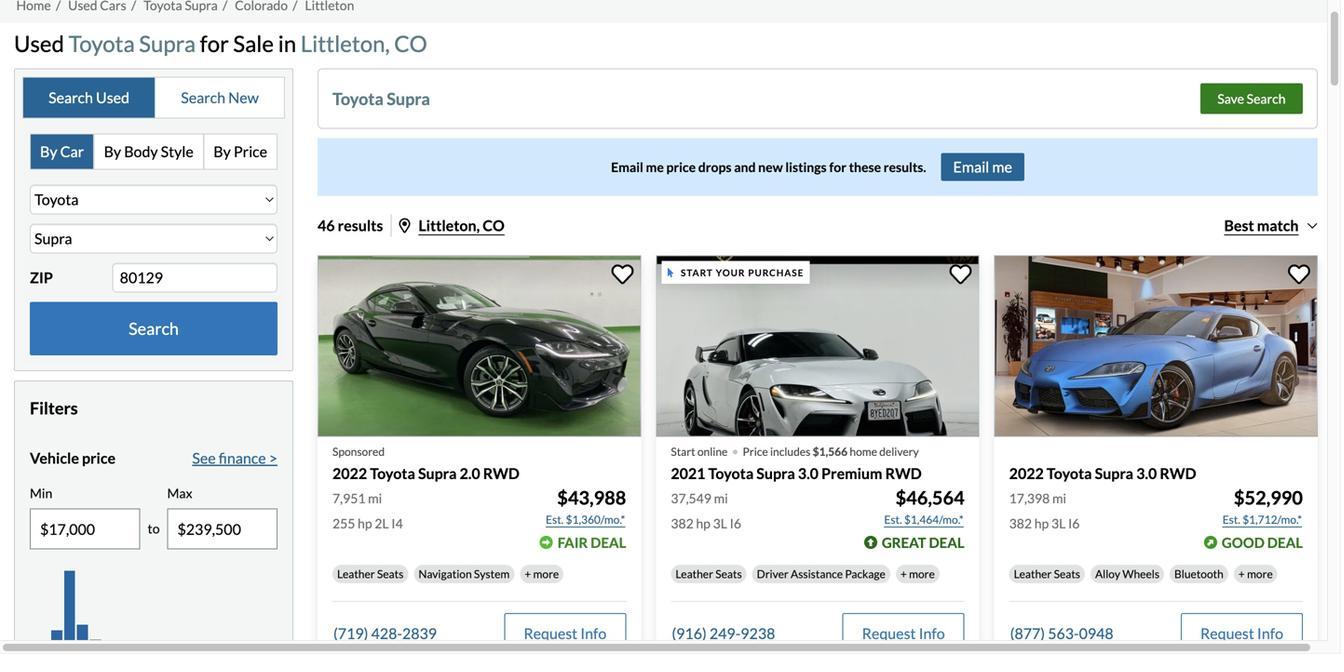 Task type: vqa. For each thing, say whether or not it's contained in the screenshot.
the work?
no



Task type: locate. For each thing, give the bounding box(es) containing it.
0 horizontal spatial + more
[[525, 568, 559, 581]]

search down zip phone field
[[129, 319, 179, 339]]

0 horizontal spatial info
[[581, 625, 607, 643]]

price left the drops
[[667, 159, 696, 175]]

2 horizontal spatial request info
[[1201, 625, 1284, 643]]

seats left driver
[[716, 568, 742, 581]]

0 vertical spatial start
[[681, 267, 713, 278]]

used up body at left top
[[96, 88, 129, 107]]

+ more for ·
[[901, 568, 935, 581]]

2 horizontal spatial deal
[[1268, 535, 1303, 551]]

1 horizontal spatial deal
[[929, 535, 965, 551]]

for left sale
[[200, 30, 229, 57]]

seats for ·
[[716, 568, 742, 581]]

(877) 563-0948
[[1010, 625, 1114, 643]]

i6 down ·
[[730, 516, 742, 532]]

rwd
[[483, 465, 520, 483], [885, 465, 922, 483], [1160, 465, 1197, 483]]

by car tab
[[31, 135, 95, 169]]

0 horizontal spatial +
[[525, 568, 531, 581]]

2 est. from the left
[[884, 513, 902, 527]]

0 horizontal spatial 3.0
[[798, 465, 819, 483]]

i6
[[730, 516, 742, 532], [1068, 516, 1080, 532]]

1 rwd from the left
[[483, 465, 520, 483]]

hp down 37,549
[[696, 516, 711, 532]]

search right save
[[1247, 91, 1286, 106]]

1 horizontal spatial email
[[953, 158, 990, 176]]

3 request info from the left
[[1201, 625, 1284, 643]]

1 horizontal spatial 2022
[[1009, 465, 1044, 483]]

results.
[[884, 159, 926, 175]]

info down fair deal
[[581, 625, 607, 643]]

1 2022 from the left
[[333, 465, 367, 483]]

request info for ·
[[862, 625, 945, 643]]

1 request info from the left
[[524, 625, 607, 643]]

1 horizontal spatial request info button
[[843, 614, 965, 655]]

by for by car
[[40, 142, 57, 161]]

mi right 37,549
[[714, 491, 728, 507]]

2 deal from the left
[[929, 535, 965, 551]]

2 horizontal spatial seats
[[1054, 568, 1081, 581]]

1 by from the left
[[40, 142, 57, 161]]

deal for toyota
[[591, 535, 626, 551]]

1 deal from the left
[[591, 535, 626, 551]]

home
[[850, 445, 877, 459]]

3 hp from the left
[[1035, 516, 1049, 532]]

start for purchase
[[681, 267, 713, 278]]

+ down great on the bottom right of page
[[901, 568, 907, 581]]

1 horizontal spatial mi
[[714, 491, 728, 507]]

1 leather from the left
[[337, 568, 375, 581]]

0 vertical spatial used
[[14, 30, 64, 57]]

249-
[[710, 625, 741, 643]]

3l down 2022 toyota supra 3.0 rwd
[[1052, 516, 1066, 532]]

563-
[[1048, 625, 1079, 643]]

3 mi from the left
[[1053, 491, 1067, 507]]

0 horizontal spatial i6
[[730, 516, 742, 532]]

i6 for $52,990
[[1068, 516, 1080, 532]]

min
[[30, 486, 52, 501]]

1 horizontal spatial +
[[901, 568, 907, 581]]

1 vertical spatial for
[[829, 159, 847, 175]]

max
[[167, 486, 192, 501]]

1 seats from the left
[[377, 568, 404, 581]]

1 est. from the left
[[546, 513, 564, 527]]

1 horizontal spatial seats
[[716, 568, 742, 581]]

2 horizontal spatial + more
[[1239, 568, 1273, 581]]

3l inside 37,549 mi 382 hp 3l i6
[[713, 516, 727, 532]]

0 horizontal spatial seats
[[377, 568, 404, 581]]

request info down package
[[862, 625, 945, 643]]

figure
[[37, 572, 270, 655]]

tab list containing by car
[[30, 134, 278, 170]]

1 horizontal spatial by
[[104, 142, 121, 161]]

0 horizontal spatial email
[[611, 159, 644, 175]]

more down fair
[[533, 568, 559, 581]]

price down the new
[[234, 142, 267, 161]]

2 horizontal spatial request
[[1201, 625, 1255, 643]]

1 horizontal spatial request
[[862, 625, 916, 643]]

3 est. from the left
[[1223, 513, 1241, 527]]

0 horizontal spatial 3l
[[713, 516, 727, 532]]

est. $1,464/mo.* button
[[883, 511, 965, 529]]

search inside button
[[1247, 91, 1286, 106]]

1 horizontal spatial leather seats
[[676, 568, 742, 581]]

0 horizontal spatial littleton,
[[301, 30, 390, 57]]

request info
[[524, 625, 607, 643], [862, 625, 945, 643], [1201, 625, 1284, 643]]

2 horizontal spatial more
[[1247, 568, 1273, 581]]

toyota
[[69, 30, 135, 57], [333, 88, 384, 109], [370, 465, 415, 483], [708, 465, 754, 483], [1047, 465, 1092, 483]]

more down great deal
[[909, 568, 935, 581]]

sponsored 2022 toyota supra 2.0 rwd
[[333, 445, 520, 483]]

2022 up "17,398"
[[1009, 465, 1044, 483]]

start for ·
[[671, 445, 695, 459]]

1 horizontal spatial info
[[919, 625, 945, 643]]

3 leather from the left
[[1014, 568, 1052, 581]]

hp inside 37,549 mi 382 hp 3l i6
[[696, 516, 711, 532]]

1 horizontal spatial hp
[[696, 516, 711, 532]]

0 horizontal spatial co
[[394, 30, 427, 57]]

2022 inside sponsored 2022 toyota supra 2.0 rwd
[[333, 465, 367, 483]]

2 horizontal spatial +
[[1239, 568, 1245, 581]]

+ right the 'system'
[[525, 568, 531, 581]]

$1,464/mo.*
[[904, 513, 964, 527]]

request for ·
[[862, 625, 916, 643]]

0 horizontal spatial rwd
[[483, 465, 520, 483]]

2 leather seats from the left
[[676, 568, 742, 581]]

hp for ·
[[696, 516, 711, 532]]

more for ·
[[909, 568, 935, 581]]

>
[[269, 449, 278, 467]]

search up car
[[49, 88, 93, 107]]

0 horizontal spatial 2022
[[333, 465, 367, 483]]

1 info from the left
[[581, 625, 607, 643]]

382 down 37,549
[[671, 516, 694, 532]]

for left these
[[829, 159, 847, 175]]

leather seats
[[337, 568, 404, 581], [676, 568, 742, 581], [1014, 568, 1081, 581]]

2 i6 from the left
[[1068, 516, 1080, 532]]

by for by body style
[[104, 142, 121, 161]]

428-
[[371, 625, 402, 643]]

hp inside 7,951 mi 255 hp 2l i4
[[358, 516, 372, 532]]

1 vertical spatial start
[[671, 445, 695, 459]]

1 vertical spatial price
[[743, 445, 768, 459]]

leather up (877)
[[1014, 568, 1052, 581]]

1 horizontal spatial for
[[829, 159, 847, 175]]

search used
[[49, 88, 129, 107]]

1 horizontal spatial used
[[96, 88, 129, 107]]

mi right "17,398"
[[1053, 491, 1067, 507]]

by for by price
[[214, 142, 231, 161]]

1 horizontal spatial littleton,
[[419, 216, 480, 235]]

new
[[758, 159, 783, 175]]

1 382 from the left
[[671, 516, 694, 532]]

0 horizontal spatial deal
[[591, 535, 626, 551]]

deal down $1,464/mo.*
[[929, 535, 965, 551]]

supra inside start online · price includes $1,566 home delivery 2021 toyota supra 3.0 premium rwd
[[757, 465, 795, 483]]

co up toyota supra
[[394, 30, 427, 57]]

1 horizontal spatial i6
[[1068, 516, 1080, 532]]

1 + from the left
[[525, 568, 531, 581]]

leather seats up (916) 249-9238
[[676, 568, 742, 581]]

(719) 428-2839 button
[[333, 614, 438, 655]]

2 2022 from the left
[[1009, 465, 1044, 483]]

info down good deal
[[1257, 625, 1284, 643]]

382 inside 17,398 mi 382 hp 3l i6
[[1009, 516, 1032, 532]]

1 + more from the left
[[525, 568, 559, 581]]

0 vertical spatial tab list
[[22, 77, 285, 119]]

2 horizontal spatial rwd
[[1160, 465, 1197, 483]]

search left the new
[[181, 88, 225, 107]]

1 i6 from the left
[[730, 516, 742, 532]]

littleton, right map marker alt icon
[[419, 216, 480, 235]]

0 vertical spatial co
[[394, 30, 427, 57]]

0 horizontal spatial 382
[[671, 516, 694, 532]]

email inside button
[[953, 158, 990, 176]]

3 leather seats from the left
[[1014, 568, 1081, 581]]

hp down "17,398"
[[1035, 516, 1049, 532]]

1 horizontal spatial request info
[[862, 625, 945, 643]]

me
[[992, 158, 1012, 176], [646, 159, 664, 175]]

+ more down good deal
[[1239, 568, 1273, 581]]

2 382 from the left
[[1009, 516, 1032, 532]]

littleton, right in
[[301, 30, 390, 57]]

info
[[581, 625, 607, 643], [919, 625, 945, 643], [1257, 625, 1284, 643]]

2 horizontal spatial by
[[214, 142, 231, 161]]

$46,564
[[896, 487, 965, 509]]

1 horizontal spatial me
[[992, 158, 1012, 176]]

by left car
[[40, 142, 57, 161]]

3 request info button from the left
[[1181, 614, 1303, 655]]

2 info from the left
[[919, 625, 945, 643]]

1 vertical spatial littleton,
[[419, 216, 480, 235]]

3 + from the left
[[1239, 568, 1245, 581]]

by car
[[40, 142, 84, 161]]

2 rwd from the left
[[885, 465, 922, 483]]

leather
[[337, 568, 375, 581], [676, 568, 713, 581], [1014, 568, 1052, 581]]

more
[[533, 568, 559, 581], [909, 568, 935, 581], [1247, 568, 1273, 581]]

3 more from the left
[[1247, 568, 1273, 581]]

+ more down fair
[[525, 568, 559, 581]]

deal down $1,360/mo.*
[[591, 535, 626, 551]]

co right map marker alt icon
[[483, 216, 505, 235]]

17,398
[[1009, 491, 1050, 507]]

2 + more from the left
[[901, 568, 935, 581]]

email right results.
[[953, 158, 990, 176]]

1 horizontal spatial 3.0
[[1137, 465, 1157, 483]]

price inside tab
[[234, 142, 267, 161]]

start right mouse pointer image
[[681, 267, 713, 278]]

0 horizontal spatial leather seats
[[337, 568, 404, 581]]

+ down the good
[[1239, 568, 1245, 581]]

rwd inside start online · price includes $1,566 home delivery 2021 toyota supra 3.0 premium rwd
[[885, 465, 922, 483]]

1 request from the left
[[524, 625, 578, 643]]

est. for toyota
[[546, 513, 564, 527]]

2 request info from the left
[[862, 625, 945, 643]]

system
[[474, 568, 510, 581]]

2022
[[333, 465, 367, 483], [1009, 465, 1044, 483]]

1 horizontal spatial 3l
[[1052, 516, 1066, 532]]

0 horizontal spatial price
[[234, 142, 267, 161]]

mi inside 7,951 mi 255 hp 2l i4
[[368, 491, 382, 507]]

hp left 2l
[[358, 516, 372, 532]]

1 horizontal spatial + more
[[901, 568, 935, 581]]

2 request from the left
[[862, 625, 916, 643]]

3l down online
[[713, 516, 727, 532]]

mi inside 37,549 mi 382 hp 3l i6
[[714, 491, 728, 507]]

1 horizontal spatial leather
[[676, 568, 713, 581]]

deal
[[591, 535, 626, 551], [929, 535, 965, 551], [1268, 535, 1303, 551]]

2022 down sponsored
[[333, 465, 367, 483]]

0 horizontal spatial by
[[40, 142, 57, 161]]

3 by from the left
[[214, 142, 231, 161]]

0 horizontal spatial est.
[[546, 513, 564, 527]]

driver
[[757, 568, 789, 581]]

1 horizontal spatial est.
[[884, 513, 902, 527]]

more down good deal
[[1247, 568, 1273, 581]]

price right "vehicle"
[[82, 449, 116, 467]]

1 horizontal spatial more
[[909, 568, 935, 581]]

2 seats from the left
[[716, 568, 742, 581]]

i6 inside 37,549 mi 382 hp 3l i6
[[730, 516, 742, 532]]

2 horizontal spatial mi
[[1053, 491, 1067, 507]]

46 results
[[318, 216, 383, 235]]

3 info from the left
[[1257, 625, 1284, 643]]

save search
[[1218, 91, 1286, 106]]

0 horizontal spatial me
[[646, 159, 664, 175]]

tab list containing search used
[[22, 77, 285, 119]]

est. up the good
[[1223, 513, 1241, 527]]

i6 inside 17,398 mi 382 hp 3l i6
[[1068, 516, 1080, 532]]

1 vertical spatial tab list
[[30, 134, 278, 170]]

start up 2021
[[671, 445, 695, 459]]

0 horizontal spatial more
[[533, 568, 559, 581]]

start inside start online · price includes $1,566 home delivery 2021 toyota supra 3.0 premium rwd
[[671, 445, 695, 459]]

+ more
[[525, 568, 559, 581], [901, 568, 935, 581], [1239, 568, 1273, 581]]

2 horizontal spatial leather seats
[[1014, 568, 1081, 581]]

request info button down bluetooth
[[1181, 614, 1303, 655]]

0 horizontal spatial request
[[524, 625, 578, 643]]

1 3.0 from the left
[[798, 465, 819, 483]]

seats down i4
[[377, 568, 404, 581]]

hp
[[358, 516, 372, 532], [696, 516, 711, 532], [1035, 516, 1049, 532]]

2 leather from the left
[[676, 568, 713, 581]]

mi inside 17,398 mi 382 hp 3l i6
[[1053, 491, 1067, 507]]

package
[[845, 568, 886, 581]]

email left the drops
[[611, 159, 644, 175]]

deal down $1,712/mo.*
[[1268, 535, 1303, 551]]

sale
[[233, 30, 274, 57]]

for
[[200, 30, 229, 57], [829, 159, 847, 175]]

bluetooth
[[1175, 568, 1224, 581]]

(877)
[[1010, 625, 1045, 643]]

supra
[[139, 30, 196, 57], [387, 88, 430, 109], [418, 465, 457, 483], [757, 465, 795, 483], [1095, 465, 1134, 483]]

search new tab
[[156, 78, 284, 118]]

1 3l from the left
[[713, 516, 727, 532]]

used
[[14, 30, 64, 57], [96, 88, 129, 107]]

0 horizontal spatial request info
[[524, 625, 607, 643]]

2022 toyota supra 3.0 rwd
[[1009, 465, 1197, 483]]

2 horizontal spatial hp
[[1035, 516, 1049, 532]]

2 3l from the left
[[1052, 516, 1066, 532]]

3l inside 17,398 mi 382 hp 3l i6
[[1052, 516, 1066, 532]]

1 horizontal spatial co
[[483, 216, 505, 235]]

request info button down package
[[843, 614, 965, 655]]

leather down 255
[[337, 568, 375, 581]]

request info button down fair
[[504, 614, 626, 655]]

2 by from the left
[[104, 142, 121, 161]]

2 horizontal spatial info
[[1257, 625, 1284, 643]]

i6 down 2022 toyota supra 3.0 rwd
[[1068, 516, 1080, 532]]

0 horizontal spatial for
[[200, 30, 229, 57]]

1 leather seats from the left
[[337, 568, 404, 581]]

$43,988 est. $1,360/mo.*
[[546, 487, 626, 527]]

2 more from the left
[[909, 568, 935, 581]]

est. up fair
[[546, 513, 564, 527]]

2 mi from the left
[[714, 491, 728, 507]]

seats
[[377, 568, 404, 581], [716, 568, 742, 581], [1054, 568, 1081, 581]]

seats left alloy
[[1054, 568, 1081, 581]]

seats for toyota
[[377, 568, 404, 581]]

est. inside $46,564 est. $1,464/mo.*
[[884, 513, 902, 527]]

info down great deal
[[919, 625, 945, 643]]

online
[[698, 445, 728, 459]]

leather up (916)
[[676, 568, 713, 581]]

by left body at left top
[[104, 142, 121, 161]]

new
[[228, 88, 259, 107]]

mi
[[368, 491, 382, 507], [714, 491, 728, 507], [1053, 491, 1067, 507]]

by right style
[[214, 142, 231, 161]]

leather seats down 2l
[[337, 568, 404, 581]]

3l for $46,564
[[713, 516, 727, 532]]

(916) 249-9238
[[672, 625, 775, 643]]

2 request info button from the left
[[843, 614, 965, 655]]

3.0 inside start online · price includes $1,566 home delivery 2021 toyota supra 3.0 premium rwd
[[798, 465, 819, 483]]

i6 for $46,564
[[730, 516, 742, 532]]

request info down bluetooth
[[1201, 625, 1284, 643]]

est. up great on the bottom right of page
[[884, 513, 902, 527]]

est. inside $43,988 est. $1,360/mo.*
[[546, 513, 564, 527]]

382 down "17,398"
[[1009, 516, 1032, 532]]

price right ·
[[743, 445, 768, 459]]

1 request info button from the left
[[504, 614, 626, 655]]

+ more down great deal
[[901, 568, 935, 581]]

0 horizontal spatial mi
[[368, 491, 382, 507]]

382 inside 37,549 mi 382 hp 3l i6
[[671, 516, 694, 532]]

2 hp from the left
[[696, 516, 711, 532]]

1 hp from the left
[[358, 516, 372, 532]]

search
[[49, 88, 93, 107], [181, 88, 225, 107], [1247, 91, 1286, 106], [129, 319, 179, 339]]

0 horizontal spatial hp
[[358, 516, 372, 532]]

1 mi from the left
[[368, 491, 382, 507]]

3.0
[[798, 465, 819, 483], [1137, 465, 1157, 483]]

good
[[1222, 535, 1265, 551]]

2 horizontal spatial request info button
[[1181, 614, 1303, 655]]

0 horizontal spatial request info button
[[504, 614, 626, 655]]

0 horizontal spatial leather
[[337, 568, 375, 581]]

search inside tab
[[49, 88, 93, 107]]

+
[[525, 568, 531, 581], [901, 568, 907, 581], [1239, 568, 1245, 581]]

1 horizontal spatial price
[[667, 159, 696, 175]]

request
[[524, 625, 578, 643], [862, 625, 916, 643], [1201, 625, 1255, 643]]

price
[[667, 159, 696, 175], [82, 449, 116, 467]]

search inside button
[[129, 319, 179, 339]]

leather seats left alloy
[[1014, 568, 1081, 581]]

0 vertical spatial price
[[667, 159, 696, 175]]

1 more from the left
[[533, 568, 559, 581]]

premium
[[822, 465, 883, 483]]

great deal
[[882, 535, 965, 551]]

me inside button
[[992, 158, 1012, 176]]

more for toyota
[[533, 568, 559, 581]]

mi up 2l
[[368, 491, 382, 507]]

request info button
[[504, 614, 626, 655], [843, 614, 965, 655], [1181, 614, 1303, 655]]

2 + from the left
[[901, 568, 907, 581]]

2 horizontal spatial leather
[[1014, 568, 1052, 581]]

price inside start online · price includes $1,566 home delivery 2021 toyota supra 3.0 premium rwd
[[743, 445, 768, 459]]

1 horizontal spatial 382
[[1009, 516, 1032, 532]]

used up search used
[[14, 30, 64, 57]]

0 horizontal spatial price
[[82, 449, 116, 467]]

delivery
[[880, 445, 919, 459]]

3 + more from the left
[[1239, 568, 1273, 581]]

1 vertical spatial co
[[483, 216, 505, 235]]

1 horizontal spatial price
[[743, 445, 768, 459]]

by
[[40, 142, 57, 161], [104, 142, 121, 161], [214, 142, 231, 161]]

includes
[[770, 445, 811, 459]]

0 vertical spatial price
[[234, 142, 267, 161]]

3 request from the left
[[1201, 625, 1255, 643]]

request for toyota
[[524, 625, 578, 643]]

fair deal
[[558, 535, 626, 551]]

1 horizontal spatial rwd
[[885, 465, 922, 483]]

request info down fair
[[524, 625, 607, 643]]

1 vertical spatial used
[[96, 88, 129, 107]]

2 horizontal spatial est.
[[1223, 513, 1241, 527]]

search inside tab
[[181, 88, 225, 107]]

2l
[[375, 516, 389, 532]]

tab list
[[22, 77, 285, 119], [30, 134, 278, 170]]



Task type: describe. For each thing, give the bounding box(es) containing it.
email me button
[[941, 153, 1025, 181]]

7,951
[[333, 491, 366, 507]]

sponsored
[[333, 445, 385, 459]]

body
[[124, 142, 158, 161]]

3l for $52,990
[[1052, 516, 1066, 532]]

255
[[333, 516, 355, 532]]

3 rwd from the left
[[1160, 465, 1197, 483]]

by body style
[[104, 142, 194, 161]]

in
[[278, 30, 296, 57]]

search used tab
[[23, 78, 156, 118]]

driver assistance package
[[757, 568, 886, 581]]

(877) 563-0948 button
[[1009, 614, 1115, 655]]

(916) 249-9238 button
[[671, 614, 776, 655]]

$43,988
[[557, 487, 626, 509]]

map marker alt image
[[399, 218, 410, 233]]

toyota supra
[[333, 88, 430, 109]]

me for email me
[[992, 158, 1012, 176]]

your
[[716, 267, 746, 278]]

navigation system
[[419, 568, 510, 581]]

(916)
[[672, 625, 707, 643]]

2021
[[671, 465, 706, 483]]

i4
[[392, 516, 403, 532]]

wheels
[[1123, 568, 1160, 581]]

1 vertical spatial price
[[82, 449, 116, 467]]

3 seats from the left
[[1054, 568, 1081, 581]]

fair
[[558, 535, 588, 551]]

these
[[849, 159, 881, 175]]

est. $1,712/mo.* button
[[1222, 511, 1303, 529]]

37,549 mi 382 hp 3l i6
[[671, 491, 742, 532]]

leather for ·
[[676, 568, 713, 581]]

est. inside $52,990 est. $1,712/mo.*
[[1223, 513, 1241, 527]]

me for email me price drops and new listings for these results.
[[646, 159, 664, 175]]

start your purchase
[[681, 267, 804, 278]]

littleton, co
[[419, 216, 505, 235]]

(719)
[[333, 625, 368, 643]]

Min field
[[31, 510, 139, 549]]

assistance
[[791, 568, 843, 581]]

great
[[882, 535, 926, 551]]

vehicle price
[[30, 449, 116, 467]]

email me price drops and new listings for these results.
[[611, 159, 926, 175]]

request info button for ·
[[843, 614, 965, 655]]

search for search used
[[49, 88, 93, 107]]

info for toyota
[[581, 625, 607, 643]]

request info for toyota
[[524, 625, 607, 643]]

7,951 mi 255 hp 2l i4
[[333, 491, 403, 532]]

est. $1,360/mo.* button
[[545, 511, 626, 529]]

mouse pointer image
[[668, 268, 674, 277]]

0 horizontal spatial used
[[14, 30, 64, 57]]

by price tab
[[204, 135, 277, 169]]

supra inside sponsored 2022 toyota supra 2.0 rwd
[[418, 465, 457, 483]]

est. for ·
[[884, 513, 902, 527]]

save search button
[[1201, 83, 1303, 114]]

0 vertical spatial littleton,
[[301, 30, 390, 57]]

vehicle
[[30, 449, 79, 467]]

hp inside 17,398 mi 382 hp 3l i6
[[1035, 516, 1049, 532]]

toyota inside start online · price includes $1,566 home delivery 2021 toyota supra 3.0 premium rwd
[[708, 465, 754, 483]]

to
[[148, 521, 160, 537]]

9238
[[741, 625, 775, 643]]

search for search new
[[181, 88, 225, 107]]

good deal
[[1222, 535, 1303, 551]]

save
[[1218, 91, 1245, 106]]

results
[[338, 216, 383, 235]]

leather for toyota
[[337, 568, 375, 581]]

+ for toyota
[[525, 568, 531, 581]]

style
[[161, 142, 194, 161]]

drops
[[698, 159, 732, 175]]

tungsten 2022 toyota supra 3.0 rwd coupe rear-wheel drive 8-speed automatic image
[[995, 256, 1318, 438]]

+ more for toyota
[[525, 568, 559, 581]]

$52,990
[[1234, 487, 1303, 509]]

(719) 428-2839
[[333, 625, 437, 643]]

purchase
[[748, 267, 804, 278]]

email me
[[953, 158, 1012, 176]]

used toyota supra for sale in littleton, co
[[14, 30, 427, 57]]

Max field
[[168, 510, 277, 549]]

toyota inside sponsored 2022 toyota supra 2.0 rwd
[[370, 465, 415, 483]]

3 deal from the left
[[1268, 535, 1303, 551]]

listings
[[786, 159, 827, 175]]

email for email me price drops and new listings for these results.
[[611, 159, 644, 175]]

alloy
[[1095, 568, 1121, 581]]

start online · price includes $1,566 home delivery 2021 toyota supra 3.0 premium rwd
[[671, 434, 922, 483]]

zip
[[30, 269, 53, 287]]

search button
[[30, 302, 278, 356]]

37,549
[[671, 491, 712, 507]]

0948
[[1079, 625, 1114, 643]]

used inside search used tab
[[96, 88, 129, 107]]

hp for toyota
[[358, 516, 372, 532]]

mi for ·
[[714, 491, 728, 507]]

382 for $52,990
[[1009, 516, 1032, 532]]

car
[[60, 142, 84, 161]]

black 2022 toyota supra 2.0 rwd coupe rear-wheel drive automatic image
[[318, 256, 641, 438]]

leather seats for toyota
[[337, 568, 404, 581]]

request info button for toyota
[[504, 614, 626, 655]]

search for search
[[129, 319, 179, 339]]

382 for $46,564
[[671, 516, 694, 532]]

2021 toyota supra 3.0 premium rwd coupe rear-wheel drive automatic image
[[656, 256, 980, 438]]

rwd inside sponsored 2022 toyota supra 2.0 rwd
[[483, 465, 520, 483]]

finance
[[219, 449, 266, 467]]

+ for ·
[[901, 568, 907, 581]]

see finance >
[[192, 449, 278, 467]]

$1,566
[[813, 445, 848, 459]]

ZIP telephone field
[[112, 263, 278, 293]]

email for email me
[[953, 158, 990, 176]]

navigation
[[419, 568, 472, 581]]

deal for ·
[[929, 535, 965, 551]]

2.0
[[460, 465, 480, 483]]

mi for toyota
[[368, 491, 382, 507]]

2 3.0 from the left
[[1137, 465, 1157, 483]]

2839
[[402, 625, 437, 643]]

$1,712/mo.*
[[1243, 513, 1302, 527]]

see finance > link
[[192, 447, 278, 470]]

by price
[[214, 142, 267, 161]]

leather seats for ·
[[676, 568, 742, 581]]

filters
[[30, 398, 78, 419]]

$1,360/mo.*
[[566, 513, 625, 527]]

17,398 mi 382 hp 3l i6
[[1009, 491, 1080, 532]]

0 vertical spatial for
[[200, 30, 229, 57]]

·
[[732, 434, 739, 467]]

info for ·
[[919, 625, 945, 643]]

see
[[192, 449, 216, 467]]

alloy wheels
[[1095, 568, 1160, 581]]

by body style tab
[[95, 135, 204, 169]]

search new
[[181, 88, 259, 107]]



